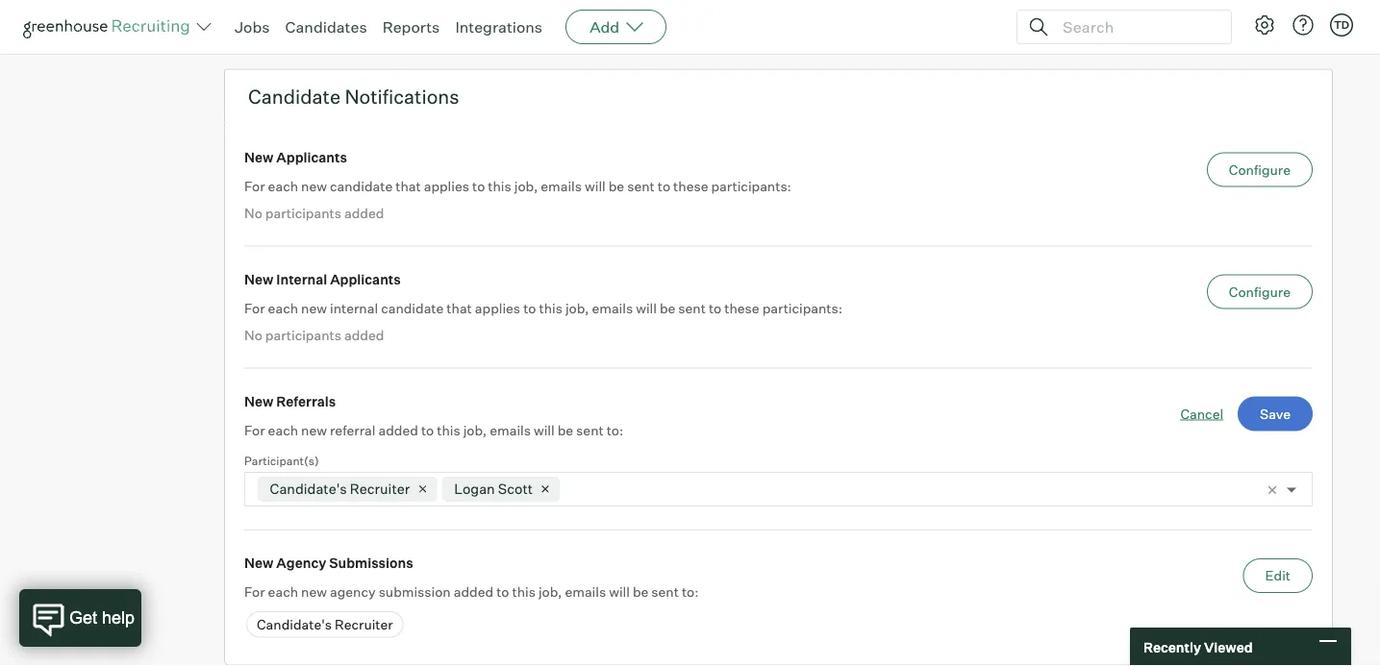 Task type: vqa. For each thing, say whether or not it's contained in the screenshot.
culture.
no



Task type: locate. For each thing, give the bounding box(es) containing it.
candidate's down participant(s) at the left bottom of page
[[270, 481, 347, 498]]

each down new referrals
[[268, 422, 298, 439]]

2 no from the top
[[244, 327, 262, 344]]

0 vertical spatial to:
[[607, 422, 624, 439]]

participants down 'new applicants'
[[265, 205, 341, 221]]

2 for from the top
[[244, 300, 265, 317]]

1 vertical spatial candidate
[[381, 300, 444, 317]]

td button
[[1327, 10, 1357, 40]]

3 for from the top
[[244, 422, 265, 439]]

each for internal
[[268, 300, 298, 317]]

recruiter
[[350, 481, 410, 498], [335, 617, 393, 634]]

candidate's
[[270, 481, 347, 498], [257, 617, 332, 634]]

0 horizontal spatial these
[[674, 178, 708, 195]]

recruiter down referral
[[350, 481, 410, 498]]

reports
[[383, 17, 440, 37]]

Search text field
[[1058, 13, 1214, 41]]

that
[[396, 178, 421, 195], [447, 300, 472, 317]]

new down 'new applicants'
[[301, 178, 327, 195]]

2 configure from the top
[[1229, 283, 1291, 300]]

candidate notifications
[[248, 84, 459, 108]]

1 new from the top
[[301, 178, 327, 195]]

each
[[268, 178, 298, 195], [268, 300, 298, 317], [268, 422, 298, 439], [268, 584, 298, 601]]

candidate's recruiter down the agency
[[257, 617, 393, 634]]

configure button
[[1207, 153, 1313, 187], [1207, 275, 1313, 309]]

to:
[[607, 422, 624, 439], [682, 584, 699, 601]]

cancel
[[1181, 406, 1224, 422]]

3 new from the top
[[301, 422, 327, 439]]

candidate's down agency on the left bottom of page
[[257, 617, 332, 634]]

1 each from the top
[[268, 178, 298, 195]]

candidate's recruiter
[[270, 481, 410, 498], [257, 617, 393, 634]]

for for for each new candidate that applies to this job, emails will be sent to these participants:
[[244, 178, 265, 195]]

0 vertical spatial configure
[[1229, 161, 1291, 178]]

2 no participants added from the top
[[244, 327, 384, 344]]

new left referrals
[[244, 393, 274, 410]]

4 for from the top
[[244, 584, 265, 601]]

for
[[244, 178, 265, 195], [244, 300, 265, 317], [244, 422, 265, 439], [244, 584, 265, 601]]

new down agency on the left bottom of page
[[301, 584, 327, 601]]

1 horizontal spatial applies
[[475, 300, 521, 317]]

emails
[[541, 178, 582, 195], [592, 300, 633, 317], [490, 422, 531, 439], [565, 584, 606, 601]]

1 vertical spatial configure
[[1229, 283, 1291, 300]]

candidate
[[330, 178, 393, 195], [381, 300, 444, 317]]

0 vertical spatial no
[[244, 205, 262, 221]]

participants down internal
[[265, 327, 341, 344]]

new referrals
[[244, 393, 336, 410]]

participants:
[[711, 178, 792, 195], [763, 300, 843, 317]]

0 vertical spatial that
[[396, 178, 421, 195]]

new left internal
[[244, 271, 274, 288]]

td
[[1334, 18, 1350, 31]]

0 vertical spatial configure button
[[1207, 153, 1313, 187]]

3 new from the top
[[244, 393, 274, 410]]

each down internal
[[268, 300, 298, 317]]

referrals
[[276, 393, 336, 410]]

no for for each new candidate that applies to this job, emails will be sent to these participants:
[[244, 205, 262, 221]]

these
[[674, 178, 708, 195], [725, 300, 760, 317]]

applicants up internal
[[330, 271, 401, 288]]

for up participant(s) at the left bottom of page
[[244, 422, 265, 439]]

4 new from the top
[[301, 584, 327, 601]]

jobs link
[[235, 17, 270, 37]]

0 vertical spatial applies
[[424, 178, 469, 195]]

1 no from the top
[[244, 205, 262, 221]]

1 vertical spatial no participants added
[[244, 327, 384, 344]]

for down new internal applicants
[[244, 300, 265, 317]]

configure button for for each new candidate that applies to this job, emails will be sent to these participants:
[[1207, 153, 1313, 187]]

configure for for each new internal candidate that applies to this job, emails will be sent to these participants:
[[1229, 283, 1291, 300]]

new
[[301, 178, 327, 195], [301, 300, 327, 317], [301, 422, 327, 439], [301, 584, 327, 601]]

added right submission
[[454, 584, 494, 601]]

new down referrals
[[301, 422, 327, 439]]

participants
[[265, 205, 341, 221], [265, 327, 341, 344]]

2 participants from the top
[[265, 327, 341, 344]]

new agency submissions
[[244, 555, 413, 572]]

0 vertical spatial candidate's recruiter
[[270, 481, 410, 498]]

new for referral
[[301, 422, 327, 439]]

this
[[488, 178, 512, 195], [539, 300, 563, 317], [437, 422, 460, 439], [512, 584, 536, 601]]

1 new from the top
[[244, 149, 274, 166]]

added
[[344, 205, 384, 221], [344, 327, 384, 344], [379, 422, 418, 439], [454, 584, 494, 601]]

submission
[[379, 584, 451, 601]]

logan
[[454, 481, 495, 498]]

new down new internal applicants
[[301, 300, 327, 317]]

each down agency on the left bottom of page
[[268, 584, 298, 601]]

no up new referrals
[[244, 327, 262, 344]]

for each new candidate that applies to this job, emails will be sent to these participants:
[[244, 178, 792, 195]]

participants for candidate
[[265, 205, 341, 221]]

for down "new agency submissions"
[[244, 584, 265, 601]]

configure
[[1229, 161, 1291, 178], [1229, 283, 1291, 300]]

candidate's recruiter down referral
[[270, 481, 410, 498]]

agency
[[276, 555, 326, 572]]

add button
[[566, 10, 667, 44]]

candidates
[[285, 17, 367, 37]]

for down 'new applicants'
[[244, 178, 265, 195]]

4 new from the top
[[244, 555, 274, 572]]

for for for each new agency submission added to this job, emails will be sent to:
[[244, 584, 265, 601]]

be
[[609, 178, 624, 195], [660, 300, 676, 317], [558, 422, 573, 439], [633, 584, 649, 601]]

no participants added
[[244, 205, 384, 221], [244, 327, 384, 344]]

candidate down 'new applicants'
[[330, 178, 393, 195]]

to
[[472, 178, 485, 195], [658, 178, 671, 195], [523, 300, 536, 317], [709, 300, 722, 317], [421, 422, 434, 439], [497, 584, 509, 601]]

no participants added down internal
[[244, 327, 384, 344]]

added right referral
[[379, 422, 418, 439]]

1 vertical spatial participants:
[[763, 300, 843, 317]]

0 vertical spatial participants
[[265, 205, 341, 221]]

1 vertical spatial no
[[244, 327, 262, 344]]

applies
[[424, 178, 469, 195], [475, 300, 521, 317]]

1 vertical spatial configure button
[[1207, 275, 1313, 309]]

1 vertical spatial applicants
[[330, 271, 401, 288]]

2 configure button from the top
[[1207, 275, 1313, 309]]

recruiter down the agency
[[335, 617, 393, 634]]

each down 'new applicants'
[[268, 178, 298, 195]]

job,
[[514, 178, 538, 195], [566, 300, 589, 317], [463, 422, 487, 439], [539, 584, 562, 601]]

new left agency on the left bottom of page
[[244, 555, 274, 572]]

1 vertical spatial participants
[[265, 327, 341, 344]]

integrations link
[[455, 17, 543, 37]]

1 horizontal spatial that
[[447, 300, 472, 317]]

1 no participants added from the top
[[244, 205, 384, 221]]

1 participants from the top
[[265, 205, 341, 221]]

candidate right internal
[[381, 300, 444, 317]]

2 new from the top
[[244, 271, 274, 288]]

applicants down candidate
[[276, 149, 347, 166]]

4 each from the top
[[268, 584, 298, 601]]

new applicants
[[244, 149, 347, 166]]

will
[[585, 178, 606, 195], [636, 300, 657, 317], [534, 422, 555, 439], [609, 584, 630, 601]]

0 vertical spatial candidate
[[330, 178, 393, 195]]

cancel link
[[1181, 405, 1224, 424]]

no
[[244, 205, 262, 221], [244, 327, 262, 344]]

0 vertical spatial applicants
[[276, 149, 347, 166]]

3 each from the top
[[268, 422, 298, 439]]

2 new from the top
[[301, 300, 327, 317]]

0 horizontal spatial that
[[396, 178, 421, 195]]

new down candidate
[[244, 149, 274, 166]]

1 configure button from the top
[[1207, 153, 1313, 187]]

1 vertical spatial these
[[725, 300, 760, 317]]

1 horizontal spatial to:
[[682, 584, 699, 601]]

internal
[[330, 300, 378, 317]]

1 for from the top
[[244, 178, 265, 195]]

2 each from the top
[[268, 300, 298, 317]]

for for for each new internal candidate that applies to this job, emails will be sent to these participants:
[[244, 300, 265, 317]]

applicants
[[276, 149, 347, 166], [330, 271, 401, 288]]

add
[[590, 17, 620, 37]]

1 configure from the top
[[1229, 161, 1291, 178]]

internal
[[276, 271, 327, 288]]

new
[[244, 149, 274, 166], [244, 271, 274, 288], [244, 393, 274, 410], [244, 555, 274, 572]]

no down 'new applicants'
[[244, 205, 262, 221]]

no participants added down 'new applicants'
[[244, 205, 384, 221]]

sent
[[627, 178, 655, 195], [679, 300, 706, 317], [576, 422, 604, 439], [652, 584, 679, 601]]

candidates link
[[285, 17, 367, 37]]

0 vertical spatial no participants added
[[244, 205, 384, 221]]

configure image
[[1253, 13, 1277, 37]]



Task type: describe. For each thing, give the bounding box(es) containing it.
participant(s)
[[244, 454, 319, 468]]

jobs
[[235, 17, 270, 37]]

0 vertical spatial these
[[674, 178, 708, 195]]

td button
[[1330, 13, 1354, 37]]

1 vertical spatial candidate's recruiter
[[257, 617, 393, 634]]

added down internal
[[344, 327, 384, 344]]

configure button for for each new internal candidate that applies to this job, emails will be sent to these participants:
[[1207, 275, 1313, 309]]

for for for each new referral added to this job, emails will be sent to:
[[244, 422, 265, 439]]

save
[[1260, 406, 1291, 422]]

no participants added for candidate
[[244, 205, 384, 221]]

1 vertical spatial candidate's
[[257, 617, 332, 634]]

1 vertical spatial recruiter
[[335, 617, 393, 634]]

submissions
[[329, 555, 413, 572]]

each for agency
[[268, 584, 298, 601]]

referral
[[330, 422, 376, 439]]

viewed
[[1204, 639, 1253, 656]]

notifications
[[345, 84, 459, 108]]

for each new internal candidate that applies to this job, emails will be sent to these participants:
[[244, 300, 843, 317]]

save button
[[1238, 397, 1313, 432]]

new for internal
[[301, 300, 327, 317]]

configure for for each new candidate that applies to this job, emails will be sent to these participants:
[[1229, 161, 1291, 178]]

0 vertical spatial recruiter
[[350, 481, 410, 498]]

recently
[[1144, 639, 1202, 656]]

scott
[[498, 481, 533, 498]]

reports link
[[383, 17, 440, 37]]

edit button
[[1243, 559, 1313, 594]]

for each new referral added to this job, emails will be sent to:
[[244, 422, 624, 439]]

1 vertical spatial applies
[[475, 300, 521, 317]]

new for new internal applicants
[[244, 271, 274, 288]]

new for new agency submissions
[[244, 555, 274, 572]]

agency
[[330, 584, 376, 601]]

each for applicants
[[268, 178, 298, 195]]

0 horizontal spatial applies
[[424, 178, 469, 195]]

no for for each new internal candidate that applies to this job, emails will be sent to these participants:
[[244, 327, 262, 344]]

new for agency
[[301, 584, 327, 601]]

new for new referrals
[[244, 393, 274, 410]]

greenhouse recruiting image
[[23, 15, 196, 38]]

new for new applicants
[[244, 149, 274, 166]]

1 vertical spatial that
[[447, 300, 472, 317]]

0 vertical spatial candidate's
[[270, 481, 347, 498]]

added up new internal applicants
[[344, 205, 384, 221]]

integrations
[[455, 17, 543, 37]]

recently viewed
[[1144, 639, 1253, 656]]

for each new agency submission added to this job, emails will be sent to:
[[244, 584, 699, 601]]

candidate
[[248, 84, 341, 108]]

logan scott
[[454, 481, 533, 498]]

new internal applicants
[[244, 271, 401, 288]]

participants for internal
[[265, 327, 341, 344]]

each for referrals
[[268, 422, 298, 439]]

new for candidate
[[301, 178, 327, 195]]

edit
[[1266, 568, 1291, 585]]

0 horizontal spatial to:
[[607, 422, 624, 439]]

1 vertical spatial to:
[[682, 584, 699, 601]]

1 horizontal spatial these
[[725, 300, 760, 317]]

0 vertical spatial participants:
[[711, 178, 792, 195]]

no participants added for internal
[[244, 327, 384, 344]]



